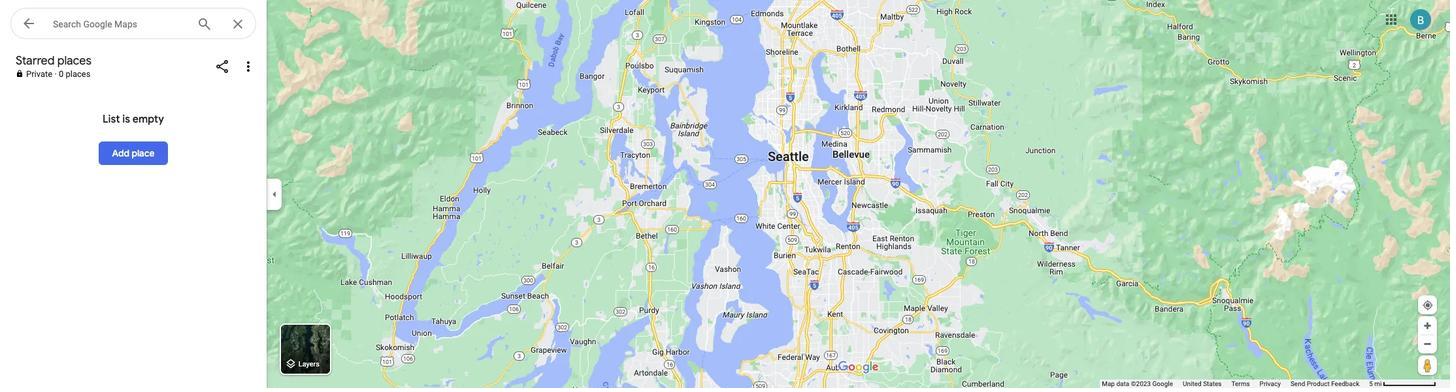 Task type: describe. For each thing, give the bounding box(es) containing it.
starred places main content
[[0, 47, 267, 389]]

maps
[[114, 19, 137, 29]]

5 mi button
[[1370, 381, 1437, 388]]

collapse side panel image
[[267, 187, 282, 202]]

terms
[[1232, 381, 1250, 388]]

send product feedback button
[[1291, 380, 1360, 389]]

none search field inside google maps element
[[10, 8, 256, 42]]

5
[[1370, 381, 1373, 388]]

send
[[1291, 381, 1306, 388]]

1 vertical spatial google
[[1153, 381, 1173, 388]]

send product feedback
[[1291, 381, 1360, 388]]

·
[[54, 69, 57, 79]]

google maps element
[[0, 0, 1450, 389]]

product
[[1307, 381, 1330, 388]]

private
[[26, 69, 52, 79]]

list is empty
[[103, 113, 164, 126]]

zoom in image
[[1423, 322, 1433, 331]]

united states
[[1183, 381, 1222, 388]]

share image
[[214, 59, 230, 74]]

map data ©2023 google
[[1102, 381, 1173, 388]]

is
[[122, 113, 130, 126]]

search google maps field inside search box
[[53, 16, 186, 31]]

private · 0 places
[[26, 69, 90, 79]]

united states button
[[1183, 380, 1222, 389]]

add
[[112, 148, 130, 159]]

5 mi
[[1370, 381, 1382, 388]]

google inside search box
[[83, 19, 112, 29]]

privacy
[[1260, 381, 1281, 388]]

starred places
[[16, 54, 92, 69]]

mi
[[1375, 381, 1382, 388]]



Task type: locate. For each thing, give the bounding box(es) containing it.
footer containing map data ©2023 google
[[1102, 380, 1370, 389]]

add place
[[112, 148, 155, 159]]

footer
[[1102, 380, 1370, 389]]

search google maps field containing search google maps
[[10, 8, 256, 40]]

starred
[[16, 54, 55, 69]]

privacy button
[[1260, 380, 1281, 389]]

layers
[[299, 361, 320, 370]]

map
[[1102, 381, 1115, 388]]

data
[[1117, 381, 1130, 388]]

google right ©2023 at the bottom of the page
[[1153, 381, 1173, 388]]

places up the 0 at the top left of the page
[[57, 54, 92, 69]]

0 horizontal spatial google
[[83, 19, 112, 29]]

google
[[83, 19, 112, 29], [1153, 381, 1173, 388]]

states
[[1203, 381, 1222, 388]]

add place button
[[99, 138, 168, 169]]

show street view coverage image
[[1418, 356, 1437, 376]]

search
[[53, 19, 81, 29]]


[[21, 14, 37, 33]]

Search Google Maps field
[[10, 8, 256, 40], [53, 16, 186, 31]]

places
[[57, 54, 92, 69], [66, 69, 90, 79]]

1 horizontal spatial google
[[1153, 381, 1173, 388]]

1 vertical spatial places
[[66, 69, 90, 79]]

list
[[103, 113, 120, 126]]

0 vertical spatial google
[[83, 19, 112, 29]]

 button
[[10, 8, 47, 42]]

empty
[[133, 113, 164, 126]]

terms button
[[1232, 380, 1250, 389]]

place
[[132, 148, 155, 159]]

show your location image
[[1422, 300, 1434, 312]]

0
[[59, 69, 64, 79]]

None search field
[[10, 8, 256, 42]]

none search field containing 
[[10, 8, 256, 42]]

places right the 0 at the top left of the page
[[66, 69, 90, 79]]

feedback
[[1332, 381, 1360, 388]]

united
[[1183, 381, 1202, 388]]

©2023
[[1131, 381, 1151, 388]]

0 vertical spatial places
[[57, 54, 92, 69]]

more options image
[[241, 59, 256, 74]]

zoom out image
[[1423, 340, 1433, 350]]

google left "maps"
[[83, 19, 112, 29]]

footer inside google maps element
[[1102, 380, 1370, 389]]

search google maps
[[53, 19, 137, 29]]



Task type: vqa. For each thing, say whether or not it's contained in the screenshot.
EMPTY
yes



